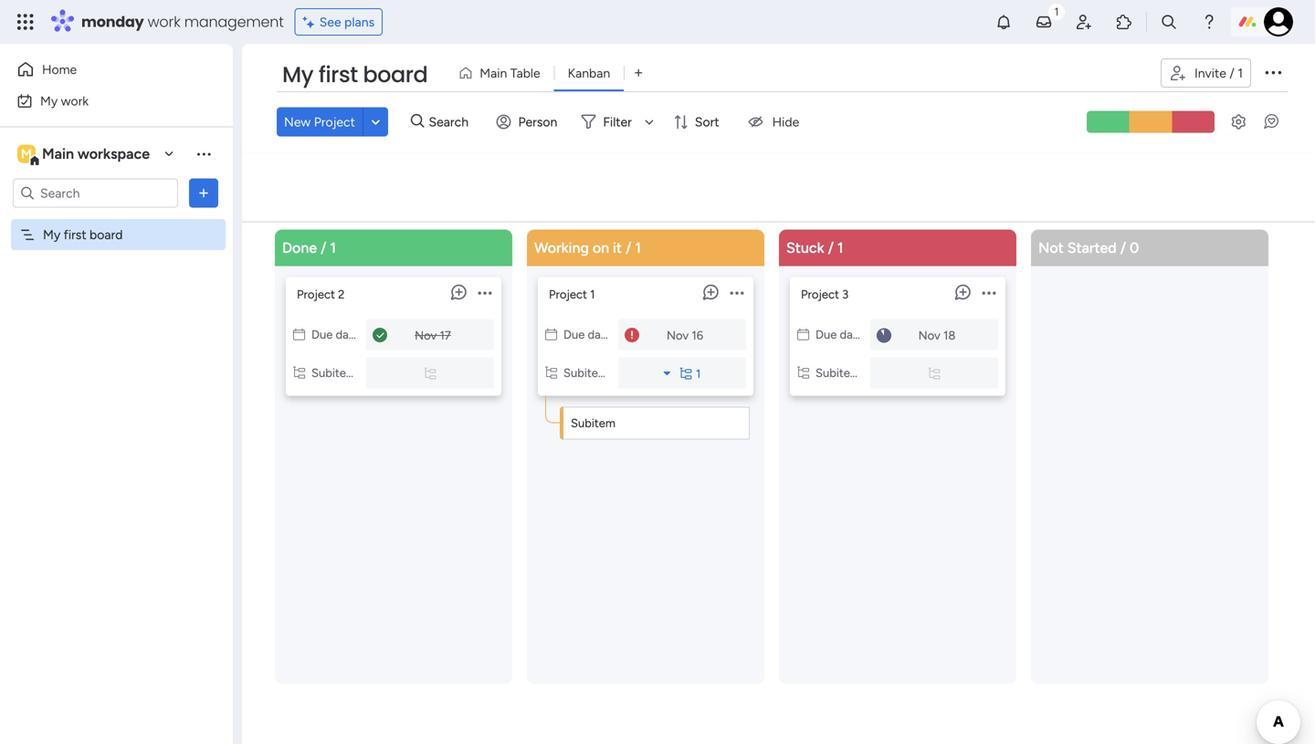 Task type: vqa. For each thing, say whether or not it's contained in the screenshot.
left 19
no



Task type: locate. For each thing, give the bounding box(es) containing it.
due date down 3
[[816, 328, 864, 342]]

1 right 'stuck'
[[838, 239, 844, 257]]

my first board up angle down icon
[[282, 59, 428, 90]]

invite / 1
[[1195, 65, 1243, 81]]

Search in workspace field
[[38, 183, 153, 204]]

0
[[1130, 239, 1140, 257]]

1 due date from the left
[[312, 328, 360, 342]]

1 date from the left
[[336, 328, 360, 342]]

table
[[510, 65, 541, 81]]

1 horizontal spatial first
[[319, 59, 358, 90]]

subitems inside list box
[[564, 366, 614, 381]]

main workspace
[[42, 145, 150, 163]]

work
[[148, 11, 180, 32], [61, 93, 89, 109]]

2 vertical spatial my
[[43, 227, 60, 243]]

/ for done
[[321, 239, 327, 257]]

subitems
[[312, 366, 362, 381], [564, 366, 614, 381], [816, 366, 866, 381]]

date
[[336, 328, 360, 342], [588, 328, 612, 342], [840, 328, 864, 342]]

1 vertical spatial work
[[61, 93, 89, 109]]

first down search in workspace field
[[64, 227, 86, 243]]

0 horizontal spatial nov
[[415, 328, 437, 343]]

3 nov from the left
[[919, 328, 941, 343]]

first inside "my first board" field
[[319, 59, 358, 90]]

new
[[284, 114, 311, 130]]

1 horizontal spatial board
[[363, 59, 428, 90]]

work right monday
[[148, 11, 180, 32]]

due date right v2 calendar view small outline icon
[[564, 328, 612, 342]]

due for done
[[312, 328, 333, 342]]

hide
[[773, 114, 800, 130]]

17
[[440, 328, 451, 343]]

due date down '2' at the left
[[312, 328, 360, 342]]

row group
[[271, 230, 1280, 745]]

2 subitems from the left
[[564, 366, 614, 381]]

nov
[[415, 328, 437, 343], [667, 328, 689, 343], [919, 328, 941, 343]]

0 horizontal spatial subitems
[[312, 366, 362, 381]]

monday
[[81, 11, 144, 32]]

v2 subtasks column small outline image down v2 calendar view small outline icon
[[545, 366, 557, 381]]

/
[[1230, 65, 1235, 81], [321, 239, 327, 257], [626, 239, 632, 257], [828, 239, 834, 257], [1121, 239, 1127, 257]]

main right workspace icon
[[42, 145, 74, 163]]

board inside list box
[[90, 227, 123, 243]]

1
[[1238, 65, 1243, 81], [330, 239, 336, 257], [635, 239, 641, 257], [838, 239, 844, 257], [590, 287, 595, 302], [696, 367, 701, 381]]

1 horizontal spatial date
[[588, 328, 612, 342]]

2 horizontal spatial subitems
[[816, 366, 866, 381]]

1 vertical spatial first
[[64, 227, 86, 243]]

0 horizontal spatial v2 calendar view small outline image
[[293, 328, 305, 342]]

options image
[[1263, 61, 1285, 83], [195, 184, 213, 202]]

due date
[[312, 328, 360, 342], [564, 328, 612, 342], [816, 328, 864, 342]]

0 horizontal spatial options image
[[195, 184, 213, 202]]

1 horizontal spatial nov
[[667, 328, 689, 343]]

project inside list box
[[549, 287, 587, 302]]

kanban button
[[554, 58, 624, 88]]

list box
[[538, 270, 754, 451]]

project 3
[[801, 287, 849, 302]]

my down home
[[40, 93, 58, 109]]

my first board down search in workspace field
[[43, 227, 123, 243]]

angle down image
[[371, 115, 380, 129]]

0 horizontal spatial v2 subtasks column small outline image
[[545, 366, 557, 381]]

v2 overdue deadline image
[[625, 327, 640, 344]]

board down search in workspace field
[[90, 227, 123, 243]]

1 vertical spatial my first board
[[43, 227, 123, 243]]

v2 calendar view small outline image up v2 subtasks column small outline icon
[[293, 328, 305, 342]]

project 1
[[549, 287, 595, 302]]

filter
[[603, 114, 632, 130]]

1 horizontal spatial subitems
[[564, 366, 614, 381]]

1 v2 subitems open image from the left
[[424, 367, 436, 381]]

0 vertical spatial my
[[282, 59, 314, 90]]

board
[[363, 59, 428, 90], [90, 227, 123, 243]]

project up v2 calendar view small outline icon
[[549, 287, 587, 302]]

search everything image
[[1160, 13, 1179, 31]]

0 horizontal spatial first
[[64, 227, 86, 243]]

nov left 18
[[919, 328, 941, 343]]

options image down "john smith" icon
[[1263, 61, 1285, 83]]

nov left 16
[[667, 328, 689, 343]]

1 horizontal spatial work
[[148, 11, 180, 32]]

project right new
[[314, 114, 355, 130]]

invite members image
[[1075, 13, 1094, 31]]

date left v2 overdue deadline icon
[[588, 328, 612, 342]]

1 vertical spatial main
[[42, 145, 74, 163]]

subitems right v2 subtasks column small outline icon
[[312, 366, 362, 381]]

v2 calendar view small outline image
[[293, 328, 305, 342], [798, 328, 809, 342]]

due down project 3
[[816, 328, 837, 342]]

v2 calendar view small outline image down project 3
[[798, 328, 809, 342]]

management
[[184, 11, 284, 32]]

project for project 1
[[549, 287, 587, 302]]

my
[[282, 59, 314, 90], [40, 93, 58, 109], [43, 227, 60, 243]]

it
[[613, 239, 622, 257]]

date left v2 done deadline "icon"
[[336, 328, 360, 342]]

sort button
[[666, 107, 731, 136]]

0 vertical spatial first
[[319, 59, 358, 90]]

0 horizontal spatial my first board
[[43, 227, 123, 243]]

3 due date from the left
[[816, 328, 864, 342]]

first inside my first board list box
[[64, 227, 86, 243]]

2 horizontal spatial due
[[816, 328, 837, 342]]

16
[[692, 328, 704, 343]]

0 vertical spatial options image
[[1263, 61, 1285, 83]]

2 v2 subtasks column small outline image from the left
[[798, 366, 809, 381]]

due for stuck
[[816, 328, 837, 342]]

1 right it on the top left of page
[[635, 239, 641, 257]]

/ right invite
[[1230, 65, 1235, 81]]

main for main table
[[480, 65, 507, 81]]

subitems up the subitem
[[564, 366, 614, 381]]

1 vertical spatial my
[[40, 93, 58, 109]]

2 nov from the left
[[667, 328, 689, 343]]

v2 calendar view small outline image for stuck / 1
[[798, 328, 809, 342]]

0 vertical spatial main
[[480, 65, 507, 81]]

2 horizontal spatial due date
[[816, 328, 864, 342]]

started
[[1068, 239, 1117, 257]]

home
[[42, 62, 77, 77]]

1 horizontal spatial my first board
[[282, 59, 428, 90]]

/ right done
[[321, 239, 327, 257]]

1 nov from the left
[[415, 328, 437, 343]]

see plans button
[[295, 8, 383, 36]]

0 horizontal spatial due
[[312, 328, 333, 342]]

stuck / 1
[[787, 239, 844, 257]]

nov 16
[[667, 328, 704, 343]]

v2 subitems open image
[[424, 367, 436, 381], [929, 367, 941, 381]]

1 horizontal spatial main
[[480, 65, 507, 81]]

1 image
[[1049, 1, 1065, 21]]

row group containing done
[[271, 230, 1280, 745]]

1 horizontal spatial options image
[[1263, 61, 1285, 83]]

1 right invite
[[1238, 65, 1243, 81]]

date for done / 1
[[336, 328, 360, 342]]

main inside workspace selection element
[[42, 145, 74, 163]]

0 horizontal spatial work
[[61, 93, 89, 109]]

v2 subitems open image
[[680, 367, 692, 381]]

due right v2 calendar view small outline icon
[[564, 328, 585, 342]]

main left table
[[480, 65, 507, 81]]

m
[[21, 146, 32, 162]]

select product image
[[16, 13, 35, 31]]

work down home
[[61, 93, 89, 109]]

nov for done / 1
[[415, 328, 437, 343]]

3 date from the left
[[840, 328, 864, 342]]

filter button
[[574, 107, 660, 136]]

0 horizontal spatial due date
[[312, 328, 360, 342]]

0 vertical spatial work
[[148, 11, 180, 32]]

first
[[319, 59, 358, 90], [64, 227, 86, 243]]

invite / 1 button
[[1161, 58, 1252, 88]]

v2 subitems open image down 'nov 17'
[[424, 367, 436, 381]]

0 vertical spatial board
[[363, 59, 428, 90]]

work for monday
[[148, 11, 180, 32]]

due down project 2
[[312, 328, 333, 342]]

1 horizontal spatial due
[[564, 328, 585, 342]]

v2 subtasks column small outline image
[[545, 366, 557, 381], [798, 366, 809, 381]]

invite
[[1195, 65, 1227, 81]]

0 horizontal spatial board
[[90, 227, 123, 243]]

my first board
[[282, 59, 428, 90], [43, 227, 123, 243]]

2 v2 subitems open image from the left
[[929, 367, 941, 381]]

see
[[319, 14, 341, 30]]

v2 subitems open image down nov 18
[[929, 367, 941, 381]]

0 horizontal spatial main
[[42, 145, 74, 163]]

1 horizontal spatial v2 calendar view small outline image
[[798, 328, 809, 342]]

1 horizontal spatial v2 subitems open image
[[929, 367, 941, 381]]

v2 subitems open image for done / 1
[[424, 367, 436, 381]]

due inside list box
[[564, 328, 585, 342]]

board up angle down icon
[[363, 59, 428, 90]]

2 v2 calendar view small outline image from the left
[[798, 328, 809, 342]]

option
[[0, 218, 233, 222]]

not started / 0
[[1039, 239, 1140, 257]]

1 vertical spatial board
[[90, 227, 123, 243]]

My first board field
[[278, 59, 432, 90]]

nov inside list box
[[667, 328, 689, 343]]

2 due date from the left
[[564, 328, 612, 342]]

main for main workspace
[[42, 145, 74, 163]]

0 horizontal spatial date
[[336, 328, 360, 342]]

1 v2 calendar view small outline image from the left
[[293, 328, 305, 342]]

nov for stuck / 1
[[919, 328, 941, 343]]

1 horizontal spatial due date
[[564, 328, 612, 342]]

kanban
[[568, 65, 610, 81]]

v2 subitems open image for stuck / 1
[[929, 367, 941, 381]]

3 subitems from the left
[[816, 366, 866, 381]]

/ for invite
[[1230, 65, 1235, 81]]

2 due from the left
[[564, 328, 585, 342]]

/ right 'stuck'
[[828, 239, 834, 257]]

inbox image
[[1035, 13, 1053, 31]]

my work
[[40, 93, 89, 109]]

first up new project button
[[319, 59, 358, 90]]

1 horizontal spatial v2 subtasks column small outline image
[[798, 366, 809, 381]]

/ inside invite / 1 button
[[1230, 65, 1235, 81]]

2 horizontal spatial date
[[840, 328, 864, 342]]

board inside field
[[363, 59, 428, 90]]

nov left 17
[[415, 328, 437, 343]]

due
[[312, 328, 333, 342], [564, 328, 585, 342], [816, 328, 837, 342]]

main
[[480, 65, 507, 81], [42, 145, 74, 163]]

1 v2 subtasks column small outline image from the left
[[545, 366, 557, 381]]

v2 subtasks column small outline image inside list box
[[545, 366, 557, 381]]

project
[[314, 114, 355, 130], [297, 287, 335, 302], [549, 287, 587, 302], [801, 287, 840, 302]]

main inside button
[[480, 65, 507, 81]]

main table button
[[452, 58, 554, 88]]

my down search in workspace field
[[43, 227, 60, 243]]

nov 18
[[919, 328, 956, 343]]

0 horizontal spatial v2 subitems open image
[[424, 367, 436, 381]]

1 subitems from the left
[[312, 366, 362, 381]]

person button
[[489, 107, 569, 136]]

done / 1
[[282, 239, 336, 257]]

see plans
[[319, 14, 375, 30]]

work for my
[[61, 93, 89, 109]]

3
[[842, 287, 849, 302]]

options image down the workspace options image
[[195, 184, 213, 202]]

work inside my work button
[[61, 93, 89, 109]]

0 vertical spatial my first board
[[282, 59, 428, 90]]

2 horizontal spatial nov
[[919, 328, 941, 343]]

due date for done / 1
[[312, 328, 360, 342]]

project left '2' at the left
[[297, 287, 335, 302]]

subitems down 3
[[816, 366, 866, 381]]

1 inside button
[[1238, 65, 1243, 81]]

v2 subtasks column small outline image down project 3
[[798, 366, 809, 381]]

my up new
[[282, 59, 314, 90]]

/ left 0
[[1121, 239, 1127, 257]]

2 date from the left
[[588, 328, 612, 342]]

3 due from the left
[[816, 328, 837, 342]]

project left 3
[[801, 287, 840, 302]]

1 due from the left
[[312, 328, 333, 342]]

stuck
[[787, 239, 825, 257]]

18
[[944, 328, 956, 343]]

date down 3
[[840, 328, 864, 342]]



Task type: describe. For each thing, give the bounding box(es) containing it.
list box containing project 1
[[538, 270, 754, 451]]

plans
[[344, 14, 375, 30]]

date inside list box
[[588, 328, 612, 342]]

not
[[1039, 239, 1064, 257]]

project inside button
[[314, 114, 355, 130]]

1 vertical spatial options image
[[195, 184, 213, 202]]

Search field
[[424, 109, 479, 135]]

my inside button
[[40, 93, 58, 109]]

add view image
[[635, 66, 643, 80]]

notifications image
[[995, 13, 1013, 31]]

1 right v2 subitems open icon
[[696, 367, 701, 381]]

done
[[282, 239, 317, 257]]

v2 subtasks column small outline image for project 3
[[798, 366, 809, 381]]

subitems for done / 1
[[312, 366, 362, 381]]

person
[[519, 114, 558, 130]]

workspace selection element
[[17, 143, 153, 167]]

my first board inside field
[[282, 59, 428, 90]]

v2 calendar view small outline image
[[545, 328, 557, 342]]

1 down working on it / 1
[[590, 287, 595, 302]]

my first board list box
[[0, 216, 233, 497]]

monday work management
[[81, 11, 284, 32]]

workspace image
[[17, 144, 36, 164]]

new project button
[[277, 107, 363, 136]]

v2 calendar view small outline image for done / 1
[[293, 328, 305, 342]]

date for stuck / 1
[[840, 328, 864, 342]]

v2 done deadline image
[[373, 327, 387, 344]]

my inside field
[[282, 59, 314, 90]]

on
[[593, 239, 610, 257]]

1 right done
[[330, 239, 336, 257]]

subitem
[[571, 416, 616, 431]]

my inside list box
[[43, 227, 60, 243]]

workspace
[[78, 145, 150, 163]]

project for project 2
[[297, 287, 335, 302]]

v2 subtasks column small outline image for project 1
[[545, 366, 557, 381]]

sort
[[695, 114, 720, 130]]

caret down image
[[664, 368, 671, 380]]

/ right it on the top left of page
[[626, 239, 632, 257]]

workspace options image
[[195, 145, 213, 163]]

hide button
[[736, 107, 811, 136]]

due date inside list box
[[564, 328, 612, 342]]

apps image
[[1116, 13, 1134, 31]]

john smith image
[[1264, 7, 1294, 37]]

help image
[[1201, 13, 1219, 31]]

nov 17
[[415, 328, 451, 343]]

arrow down image
[[639, 111, 660, 133]]

subitems for stuck / 1
[[816, 366, 866, 381]]

due date for stuck / 1
[[816, 328, 864, 342]]

project 2
[[297, 287, 345, 302]]

v2 subtasks column small outline image
[[293, 366, 305, 381]]

main table
[[480, 65, 541, 81]]

2
[[338, 287, 345, 302]]

working
[[534, 239, 589, 257]]

/ for stuck
[[828, 239, 834, 257]]

v2 search image
[[411, 111, 424, 132]]

new project
[[284, 114, 355, 130]]

project for project 3
[[801, 287, 840, 302]]

my first board inside list box
[[43, 227, 123, 243]]

working on it / 1
[[534, 239, 641, 257]]

home button
[[11, 55, 196, 84]]

my work button
[[11, 86, 196, 116]]



